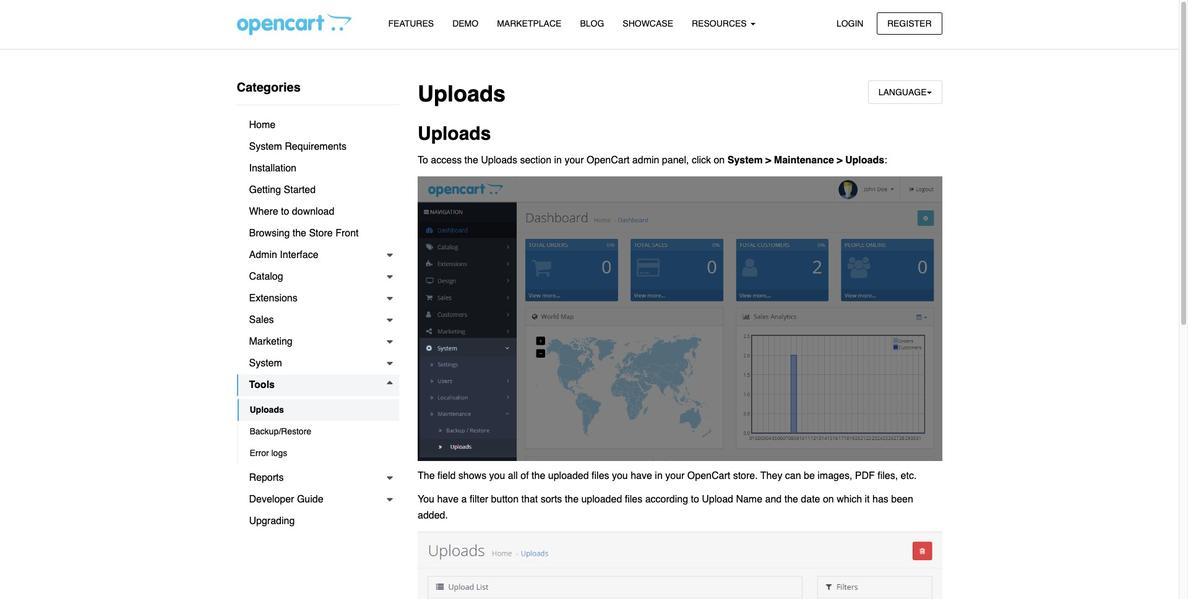 Task type: vqa. For each thing, say whether or not it's contained in the screenshot.
the here
no



Task type: locate. For each thing, give the bounding box(es) containing it.
guide
[[297, 494, 324, 505]]

you left all
[[490, 471, 506, 482]]

1 vertical spatial have
[[437, 494, 459, 505]]

reports
[[249, 472, 284, 484]]

download
[[292, 206, 335, 217]]

on right date
[[824, 494, 835, 505]]

field
[[438, 471, 456, 482]]

system inside system link
[[249, 358, 282, 369]]

language button
[[869, 81, 943, 104]]

tools link
[[237, 375, 399, 396]]

section
[[520, 155, 552, 166]]

to inside "you have a filter button that sorts the uploaded files according to upload name and the date on which it has been added."
[[691, 494, 700, 505]]

system right click
[[728, 155, 763, 166]]

on inside "you have a filter button that sorts the uploaded files according to upload name and the date on which it has been added."
[[824, 494, 835, 505]]

1 horizontal spatial opencart
[[688, 471, 731, 482]]

uploaded right sorts
[[582, 494, 623, 505]]

have left the a
[[437, 494, 459, 505]]

0 horizontal spatial on
[[714, 155, 725, 166]]

all
[[508, 471, 518, 482]]

to left the upload
[[691, 494, 700, 505]]

0 vertical spatial uploaded
[[549, 471, 589, 482]]

0 horizontal spatial to
[[281, 206, 289, 217]]

> right the "maintenance"
[[837, 155, 843, 166]]

have up according
[[631, 471, 653, 482]]

etc.
[[901, 471, 917, 482]]

system requirements
[[249, 141, 347, 152]]

system
[[249, 141, 282, 152], [728, 155, 763, 166], [249, 358, 282, 369]]

opencart left admin on the right top of page
[[587, 155, 630, 166]]

where
[[249, 206, 278, 217]]

your right "section"
[[565, 155, 584, 166]]

upgrading link
[[237, 511, 399, 533]]

1 horizontal spatial to
[[691, 494, 700, 505]]

admin
[[249, 250, 277, 261]]

getting
[[249, 185, 281, 196]]

the right of
[[532, 471, 546, 482]]

on right click
[[714, 155, 725, 166]]

to
[[281, 206, 289, 217], [691, 494, 700, 505]]

1 horizontal spatial on
[[824, 494, 835, 505]]

> left the "maintenance"
[[766, 155, 772, 166]]

register link
[[877, 12, 943, 35]]

admin uploads list image
[[418, 176, 943, 461], [418, 532, 943, 599]]

0 horizontal spatial you
[[490, 471, 506, 482]]

have
[[631, 471, 653, 482], [437, 494, 459, 505]]

2 you from the left
[[612, 471, 628, 482]]

1 horizontal spatial >
[[837, 155, 843, 166]]

0 vertical spatial system
[[249, 141, 282, 152]]

1 vertical spatial on
[[824, 494, 835, 505]]

pdf
[[856, 471, 875, 482]]

sales link
[[237, 310, 399, 331]]

0 horizontal spatial your
[[565, 155, 584, 166]]

resources link
[[683, 13, 765, 35]]

register
[[888, 18, 932, 28]]

the
[[465, 155, 479, 166], [293, 228, 307, 239], [532, 471, 546, 482], [565, 494, 579, 505], [785, 494, 799, 505]]

0 vertical spatial admin uploads list image
[[418, 176, 943, 461]]

developer guide
[[249, 494, 324, 505]]

1 horizontal spatial have
[[631, 471, 653, 482]]

in
[[555, 155, 562, 166], [655, 471, 663, 482]]

maintenance
[[775, 155, 835, 166]]

0 horizontal spatial in
[[555, 155, 562, 166]]

backup/restore
[[250, 427, 312, 437]]

0 horizontal spatial >
[[766, 155, 772, 166]]

your up according
[[666, 471, 685, 482]]

system up tools
[[249, 358, 282, 369]]

uploads
[[418, 81, 506, 107], [418, 123, 491, 144], [481, 155, 518, 166], [846, 155, 885, 166], [250, 405, 284, 415]]

requirements
[[285, 141, 347, 152]]

it
[[865, 494, 870, 505]]

1 horizontal spatial your
[[666, 471, 685, 482]]

uploaded
[[549, 471, 589, 482], [582, 494, 623, 505]]

tools
[[249, 380, 275, 391]]

filter
[[470, 494, 489, 505]]

logs
[[272, 448, 287, 458]]

error logs
[[250, 448, 287, 458]]

1 vertical spatial in
[[655, 471, 663, 482]]

on
[[714, 155, 725, 166], [824, 494, 835, 505]]

2 vertical spatial system
[[249, 358, 282, 369]]

uploaded inside "you have a filter button that sorts the uploaded files according to upload name and the date on which it has been added."
[[582, 494, 623, 505]]

you
[[490, 471, 506, 482], [612, 471, 628, 482]]

to right where
[[281, 206, 289, 217]]

0 horizontal spatial files
[[592, 471, 610, 482]]

system for system link
[[249, 358, 282, 369]]

1 horizontal spatial in
[[655, 471, 663, 482]]

features link
[[379, 13, 443, 35]]

in up according
[[655, 471, 663, 482]]

backup/restore link
[[237, 421, 399, 443]]

access
[[431, 155, 462, 166]]

0 vertical spatial opencart
[[587, 155, 630, 166]]

0 vertical spatial to
[[281, 206, 289, 217]]

2 admin uploads list image from the top
[[418, 532, 943, 599]]

2 > from the left
[[837, 155, 843, 166]]

1 horizontal spatial you
[[612, 471, 628, 482]]

0 horizontal spatial have
[[437, 494, 459, 505]]

the right access
[[465, 155, 479, 166]]

admin interface
[[249, 250, 319, 261]]

system inside 'system requirements' link
[[249, 141, 282, 152]]

opencart up the upload
[[688, 471, 731, 482]]

system down home
[[249, 141, 282, 152]]

panel,
[[663, 155, 690, 166]]

1 horizontal spatial files
[[625, 494, 643, 505]]

your
[[565, 155, 584, 166], [666, 471, 685, 482]]

where to download link
[[237, 201, 399, 223]]

login
[[837, 18, 864, 28]]

you up "you have a filter button that sorts the uploaded files according to upload name and the date on which it has been added."
[[612, 471, 628, 482]]

sorts
[[541, 494, 562, 505]]

1 vertical spatial admin uploads list image
[[418, 532, 943, 599]]

button
[[491, 494, 519, 505]]

admin interface link
[[237, 245, 399, 266]]

store.
[[734, 471, 758, 482]]

>
[[766, 155, 772, 166], [837, 155, 843, 166]]

1 vertical spatial files
[[625, 494, 643, 505]]

0 vertical spatial on
[[714, 155, 725, 166]]

1 vertical spatial to
[[691, 494, 700, 505]]

1 vertical spatial uploaded
[[582, 494, 623, 505]]

in right "section"
[[555, 155, 562, 166]]

you
[[418, 494, 435, 505]]

uploaded up sorts
[[549, 471, 589, 482]]

opencart
[[587, 155, 630, 166], [688, 471, 731, 482]]



Task type: describe. For each thing, give the bounding box(es) containing it.
click
[[692, 155, 712, 166]]

sales
[[249, 315, 274, 326]]

demo link
[[443, 13, 488, 35]]

files inside "you have a filter button that sorts the uploaded files according to upload name and the date on which it has been added."
[[625, 494, 643, 505]]

images,
[[818, 471, 853, 482]]

0 vertical spatial files
[[592, 471, 610, 482]]

error logs link
[[237, 443, 399, 464]]

browsing the store front
[[249, 228, 359, 239]]

getting started link
[[237, 180, 399, 201]]

the field shows you all of the uploaded files you have in your opencart store. they can be images, pdf files, etc.
[[418, 471, 917, 482]]

reports link
[[237, 468, 399, 489]]

installation
[[249, 163, 297, 174]]

to
[[418, 155, 428, 166]]

0 vertical spatial your
[[565, 155, 584, 166]]

of
[[521, 471, 529, 482]]

resources
[[692, 19, 750, 28]]

the right sorts
[[565, 494, 579, 505]]

1 admin uploads list image from the top
[[418, 176, 943, 461]]

system requirements link
[[237, 136, 399, 158]]

language
[[879, 87, 927, 97]]

shows
[[459, 471, 487, 482]]

marketplace link
[[488, 13, 571, 35]]

a
[[462, 494, 467, 505]]

browsing
[[249, 228, 290, 239]]

have inside "you have a filter button that sorts the uploaded files according to upload name and the date on which it has been added."
[[437, 494, 459, 505]]

developer guide link
[[237, 489, 399, 511]]

can
[[786, 471, 802, 482]]

marketing
[[249, 336, 293, 347]]

files,
[[878, 471, 899, 482]]

where to download
[[249, 206, 335, 217]]

blog
[[580, 19, 605, 28]]

1 you from the left
[[490, 471, 506, 482]]

1 vertical spatial opencart
[[688, 471, 731, 482]]

home link
[[237, 115, 399, 136]]

the right and
[[785, 494, 799, 505]]

name
[[737, 494, 763, 505]]

showcase link
[[614, 13, 683, 35]]

extensions
[[249, 293, 298, 304]]

1 vertical spatial system
[[728, 155, 763, 166]]

which
[[837, 494, 863, 505]]

marketplace
[[497, 19, 562, 28]]

uploads link
[[237, 399, 399, 421]]

marketing link
[[237, 331, 399, 353]]

that
[[522, 494, 538, 505]]

1 > from the left
[[766, 155, 772, 166]]

features
[[389, 19, 434, 28]]

you have a filter button that sorts the uploaded files according to upload name and the date on which it has been added.
[[418, 494, 914, 521]]

1 vertical spatial your
[[666, 471, 685, 482]]

the left store
[[293, 228, 307, 239]]

and
[[766, 494, 782, 505]]

0 horizontal spatial opencart
[[587, 155, 630, 166]]

interface
[[280, 250, 319, 261]]

be
[[804, 471, 815, 482]]

0 vertical spatial in
[[555, 155, 562, 166]]

demo
[[453, 19, 479, 28]]

admin
[[633, 155, 660, 166]]

opencart - open source shopping cart solution image
[[237, 13, 351, 35]]

the
[[418, 471, 435, 482]]

catalog
[[249, 271, 283, 282]]

error
[[250, 448, 269, 458]]

extensions link
[[237, 288, 399, 310]]

catalog link
[[237, 266, 399, 288]]

to access the uploads section in your opencart admin panel, click on system > maintenance > uploads :
[[418, 155, 888, 166]]

store
[[309, 228, 333, 239]]

according
[[646, 494, 689, 505]]

showcase
[[623, 19, 674, 28]]

upload
[[702, 494, 734, 505]]

system for system requirements
[[249, 141, 282, 152]]

login link
[[827, 12, 875, 35]]

started
[[284, 185, 316, 196]]

getting started
[[249, 185, 316, 196]]

categories
[[237, 81, 301, 95]]

they
[[761, 471, 783, 482]]

system link
[[237, 353, 399, 375]]

been
[[892, 494, 914, 505]]

front
[[336, 228, 359, 239]]

:
[[885, 155, 888, 166]]

has
[[873, 494, 889, 505]]

added.
[[418, 510, 448, 521]]

blog link
[[571, 13, 614, 35]]

0 vertical spatial have
[[631, 471, 653, 482]]

developer
[[249, 494, 294, 505]]

date
[[802, 494, 821, 505]]

home
[[249, 120, 276, 131]]

installation link
[[237, 158, 399, 180]]

upgrading
[[249, 516, 295, 527]]



